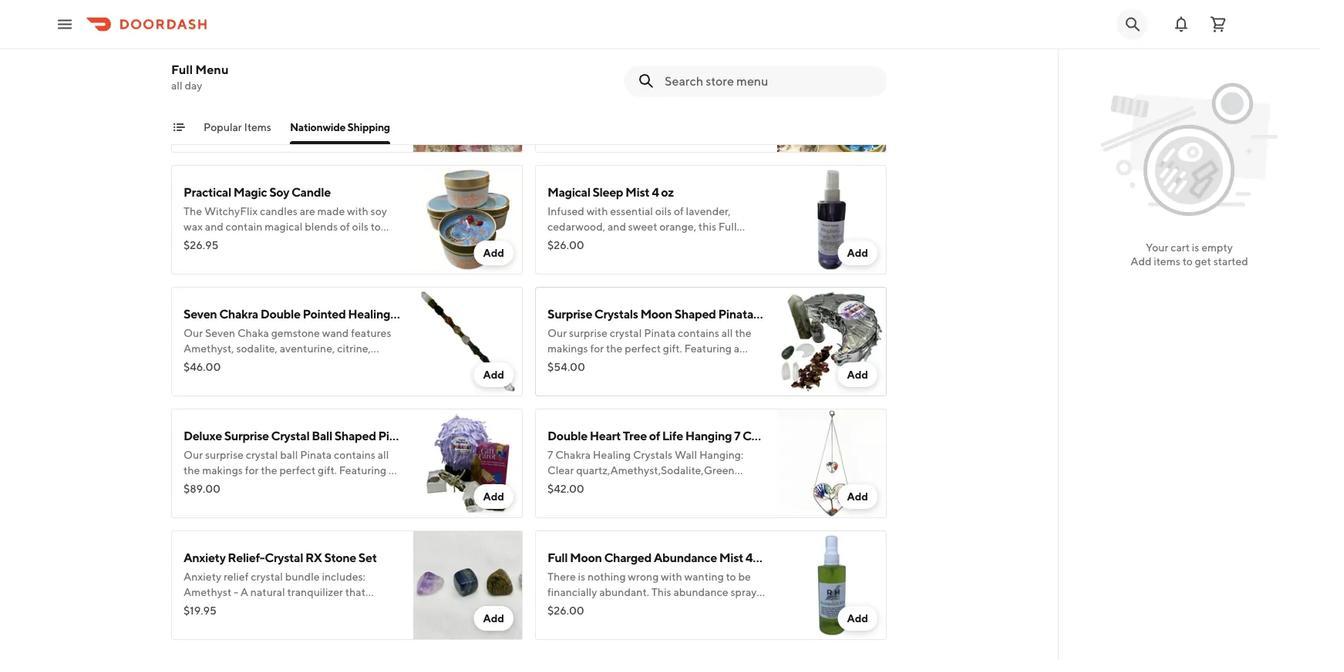 Task type: vqa. For each thing, say whether or not it's contained in the screenshot.


Task type: describe. For each thing, give the bounding box(es) containing it.
deluxe surprise crystal ball shaped pinata with magic crystals and more inside image
[[414, 409, 523, 518]]

1 hanging from the left
[[686, 429, 732, 443]]

empty
[[1202, 241, 1234, 254]]

healing
[[348, 307, 391, 321]]

namaste
[[548, 63, 597, 78]]

popular items
[[204, 121, 272, 133]]

magical sleep mist 4 oz
[[548, 185, 674, 199]]

crystal for surprise
[[271, 429, 310, 443]]

$46.00
[[184, 361, 221, 373]]

2 vertical spatial magic
[[442, 429, 475, 443]]

4oz
[[746, 550, 766, 565]]

your cart is empty add items to get started
[[1131, 241, 1249, 268]]

practical magic soy candle
[[184, 185, 331, 199]]

cart
[[1171, 241, 1190, 254]]

0 horizontal spatial candle
[[292, 185, 331, 199]]

4
[[652, 185, 659, 199]]

1 vertical spatial set
[[359, 550, 377, 565]]

travel
[[674, 63, 706, 78]]

sleep
[[593, 185, 624, 199]]

1 horizontal spatial moon
[[570, 550, 602, 565]]

0 horizontal spatial chakra
[[219, 307, 258, 321]]

add for pinata
[[847, 368, 869, 381]]

0 horizontal spatial crystals
[[478, 429, 521, 443]]

magical sleep mist 4 oz image
[[778, 165, 887, 275]]

seven
[[184, 307, 217, 321]]

1 vertical spatial surprise
[[224, 429, 269, 443]]

to
[[1183, 255, 1193, 268]]

practical magic soy candle image
[[414, 165, 523, 275]]

add for healing
[[483, 368, 505, 381]]

add button for 4oz
[[838, 606, 878, 631]]

full for full moon charged abundance mist 4oz
[[548, 550, 568, 565]]

namaste home zodiac travel candle tins
[[548, 63, 772, 78]]

relief-
[[228, 550, 265, 565]]

wall
[[784, 429, 809, 443]]

is
[[1193, 241, 1200, 254]]

1 horizontal spatial chakra
[[743, 429, 782, 443]]

$89.00
[[184, 483, 221, 495]]

seven chakra double pointed healing energy wand
[[184, 307, 467, 321]]

namaste home zodiac travel candle tins image
[[778, 43, 887, 153]]

tins
[[750, 63, 772, 78]]

more
[[546, 429, 575, 443]]

started
[[1214, 255, 1249, 268]]

0 horizontal spatial with
[[416, 429, 440, 443]]

anxiety relief-crystal rx stone set
[[184, 550, 377, 565]]

$42.00
[[548, 483, 585, 495]]

moon phase wild flower seed planting set image
[[414, 43, 523, 153]]

ball
[[312, 429, 332, 443]]

deluxe surprise crystal ball shaped pinata with magic crystals and more inside
[[184, 429, 610, 443]]

2 hanging from the left
[[811, 429, 858, 443]]

1 vertical spatial shaped
[[335, 429, 376, 443]]

0 vertical spatial candle
[[708, 63, 748, 78]]

0 horizontal spatial pinata
[[378, 429, 414, 443]]

items
[[244, 121, 272, 133]]

0 vertical spatial double
[[261, 307, 301, 321]]

full menu all day
[[171, 62, 229, 92]]

add for mist
[[847, 612, 869, 625]]

life
[[663, 429, 683, 443]]

0 vertical spatial moon
[[184, 63, 216, 78]]

add for shaped
[[483, 490, 505, 503]]

1 vertical spatial inside
[[577, 429, 610, 443]]

anxiety relief-crystal rx stone set image
[[414, 531, 523, 640]]

0 vertical spatial surprise
[[548, 307, 593, 321]]

add button for hanging
[[838, 485, 878, 509]]



Task type: locate. For each thing, give the bounding box(es) containing it.
7
[[734, 429, 741, 443]]

shipping
[[348, 121, 390, 133]]

1 horizontal spatial candle
[[708, 63, 748, 78]]

0 vertical spatial $26.00
[[548, 239, 585, 252]]

notification bell image
[[1173, 15, 1191, 34]]

items
[[1154, 255, 1181, 268]]

0 horizontal spatial double
[[261, 307, 301, 321]]

pinata
[[719, 307, 754, 321], [378, 429, 414, 443]]

1 horizontal spatial set
[[400, 63, 418, 78]]

add button
[[474, 241, 514, 265], [838, 241, 878, 265], [474, 363, 514, 387], [838, 363, 878, 387], [474, 485, 514, 509], [838, 485, 878, 509], [474, 606, 514, 631], [838, 606, 878, 631]]

0 vertical spatial chakra
[[219, 307, 258, 321]]

1 vertical spatial magic
[[782, 307, 816, 321]]

crystals
[[595, 307, 638, 321], [478, 429, 521, 443]]

0 horizontal spatial shaped
[[335, 429, 376, 443]]

phase
[[218, 63, 251, 78]]

magic
[[234, 185, 267, 199], [782, 307, 816, 321], [442, 429, 475, 443]]

full down "$42.00"
[[548, 550, 568, 565]]

surprise crystals moon shaped pinata with magic inside image
[[778, 287, 887, 397]]

abundance
[[654, 550, 717, 565]]

crystal
[[271, 429, 310, 443], [265, 550, 303, 565]]

add button for energy
[[474, 363, 514, 387]]

wand
[[434, 307, 467, 321]]

day
[[185, 79, 202, 92]]

popular
[[204, 121, 242, 133]]

2 $26.00 from the top
[[548, 604, 585, 617]]

mist left 4oz
[[720, 550, 744, 565]]

mist
[[626, 185, 650, 199], [720, 550, 744, 565]]

set
[[400, 63, 418, 78], [359, 550, 377, 565]]

2 vertical spatial moon
[[570, 550, 602, 565]]

$26.00 for magical
[[548, 239, 585, 252]]

1 vertical spatial full
[[548, 550, 568, 565]]

0 horizontal spatial hanging
[[686, 429, 732, 443]]

set right "planting"
[[400, 63, 418, 78]]

2 horizontal spatial magic
[[782, 307, 816, 321]]

crystal left rx
[[265, 550, 303, 565]]

1 horizontal spatial mist
[[720, 550, 744, 565]]

double left pointed at the left of page
[[261, 307, 301, 321]]

$26.95
[[184, 239, 219, 252]]

stone
[[324, 550, 356, 565]]

candle
[[708, 63, 748, 78], [292, 185, 331, 199]]

1 horizontal spatial shaped
[[675, 307, 716, 321]]

magical
[[548, 185, 591, 199]]

home
[[599, 63, 632, 78]]

1 horizontal spatial hanging
[[811, 429, 858, 443]]

chakra
[[219, 307, 258, 321], [743, 429, 782, 443]]

anxiety
[[184, 550, 226, 565]]

add for oz
[[847, 246, 869, 259]]

1 horizontal spatial inside
[[818, 307, 851, 321]]

shaped
[[675, 307, 716, 321], [335, 429, 376, 443]]

rx
[[305, 550, 322, 565]]

nationwide shipping
[[290, 121, 390, 133]]

hanging
[[686, 429, 732, 443], [811, 429, 858, 443]]

add button for with
[[838, 363, 878, 387]]

surprise crystals moon shaped pinata with magic inside
[[548, 307, 851, 321]]

0 vertical spatial crystal
[[271, 429, 310, 443]]

full moon charged abundance mist 4oz
[[548, 550, 766, 565]]

surprise
[[548, 307, 593, 321], [224, 429, 269, 443]]

0 horizontal spatial magic
[[234, 185, 267, 199]]

full moon charged abundance mist 4oz image
[[778, 531, 887, 640]]

full up 'all' on the left
[[171, 62, 193, 77]]

$26.00 for full
[[548, 604, 585, 617]]

get
[[1196, 255, 1212, 268]]

all
[[171, 79, 183, 92]]

energy
[[393, 307, 432, 321]]

soy
[[269, 185, 289, 199]]

1 vertical spatial crystals
[[478, 429, 521, 443]]

surprise up $54.00
[[548, 307, 593, 321]]

1 $26.00 from the top
[[548, 239, 585, 252]]

show menu categories image
[[173, 121, 185, 133]]

planting
[[352, 63, 398, 78]]

0 horizontal spatial inside
[[577, 429, 610, 443]]

add for life
[[847, 490, 869, 503]]

1 vertical spatial with
[[416, 429, 440, 443]]

1 vertical spatial $26.00
[[548, 604, 585, 617]]

$54.00
[[548, 361, 586, 373]]

0 vertical spatial magic
[[234, 185, 267, 199]]

inside
[[818, 307, 851, 321], [577, 429, 610, 443]]

surprise right deluxe
[[224, 429, 269, 443]]

$19.95
[[184, 604, 217, 617]]

full inside full menu all day
[[171, 62, 193, 77]]

hanging right wall
[[811, 429, 858, 443]]

1 vertical spatial candle
[[292, 185, 331, 199]]

1 horizontal spatial full
[[548, 550, 568, 565]]

0 horizontal spatial moon
[[184, 63, 216, 78]]

double heart tree of life hanging  7 chakra wall hanging image
[[778, 409, 887, 518]]

seven chakra double pointed healing energy wand image
[[414, 287, 523, 397]]

double right and
[[548, 429, 588, 443]]

your
[[1146, 241, 1169, 254]]

0 vertical spatial inside
[[818, 307, 851, 321]]

1 vertical spatial crystal
[[265, 550, 303, 565]]

1 vertical spatial double
[[548, 429, 588, 443]]

0 horizontal spatial mist
[[626, 185, 650, 199]]

moon phase wild flower seed planting set
[[184, 63, 418, 78]]

of
[[649, 429, 660, 443]]

crystal left ball
[[271, 429, 310, 443]]

1 horizontal spatial surprise
[[548, 307, 593, 321]]

0 vertical spatial crystals
[[595, 307, 638, 321]]

0 vertical spatial with
[[756, 307, 780, 321]]

double heart tree of life hanging  7 chakra wall hanging
[[548, 429, 858, 443]]

1 vertical spatial mist
[[720, 550, 744, 565]]

0 vertical spatial mist
[[626, 185, 650, 199]]

Item Search search field
[[665, 73, 875, 89]]

1 vertical spatial chakra
[[743, 429, 782, 443]]

0 horizontal spatial set
[[359, 550, 377, 565]]

add button for set
[[474, 606, 514, 631]]

crystal for relief-
[[265, 550, 303, 565]]

add button for pinata
[[474, 485, 514, 509]]

candle left tins
[[708, 63, 748, 78]]

0 vertical spatial pinata
[[719, 307, 754, 321]]

heart
[[590, 429, 621, 443]]

1 vertical spatial pinata
[[378, 429, 414, 443]]

1 vertical spatial moon
[[641, 307, 673, 321]]

oz
[[661, 185, 674, 199]]

and
[[524, 429, 544, 443]]

1 horizontal spatial crystals
[[595, 307, 638, 321]]

add
[[483, 246, 505, 259], [847, 246, 869, 259], [1131, 255, 1152, 268], [483, 368, 505, 381], [847, 368, 869, 381], [483, 490, 505, 503], [847, 490, 869, 503], [483, 612, 505, 625], [847, 612, 869, 625]]

zodiac
[[634, 63, 671, 78]]

set right stone
[[359, 550, 377, 565]]

1 horizontal spatial with
[[756, 307, 780, 321]]

1 horizontal spatial magic
[[442, 429, 475, 443]]

0 items, open order cart image
[[1210, 15, 1228, 34]]

deluxe
[[184, 429, 222, 443]]

$26.00
[[548, 239, 585, 252], [548, 604, 585, 617]]

add for stone
[[483, 612, 505, 625]]

pointed
[[303, 307, 346, 321]]

open menu image
[[56, 15, 74, 34]]

candle right soy
[[292, 185, 331, 199]]

flower
[[282, 63, 319, 78]]

$18.00
[[184, 117, 218, 130]]

menu
[[195, 62, 229, 77]]

moon
[[184, 63, 216, 78], [641, 307, 673, 321], [570, 550, 602, 565]]

1 horizontal spatial double
[[548, 429, 588, 443]]

0 horizontal spatial full
[[171, 62, 193, 77]]

practical
[[184, 185, 231, 199]]

0 vertical spatial shaped
[[675, 307, 716, 321]]

hanging left 7
[[686, 429, 732, 443]]

full for full menu all day
[[171, 62, 193, 77]]

tree
[[623, 429, 647, 443]]

0 horizontal spatial surprise
[[224, 429, 269, 443]]

0 vertical spatial set
[[400, 63, 418, 78]]

wild
[[253, 63, 280, 78]]

popular items button
[[204, 120, 272, 144]]

seed
[[322, 63, 349, 78]]

double
[[261, 307, 301, 321], [548, 429, 588, 443]]

chakra right seven at the top of page
[[219, 307, 258, 321]]

add inside your cart is empty add items to get started
[[1131, 255, 1152, 268]]

mist left 4 on the left top of page
[[626, 185, 650, 199]]

2 horizontal spatial moon
[[641, 307, 673, 321]]

with
[[756, 307, 780, 321], [416, 429, 440, 443]]

full
[[171, 62, 193, 77], [548, 550, 568, 565]]

nationwide
[[290, 121, 346, 133]]

chakra right 7
[[743, 429, 782, 443]]

1 horizontal spatial pinata
[[719, 307, 754, 321]]

0 vertical spatial full
[[171, 62, 193, 77]]

charged
[[604, 550, 652, 565]]



